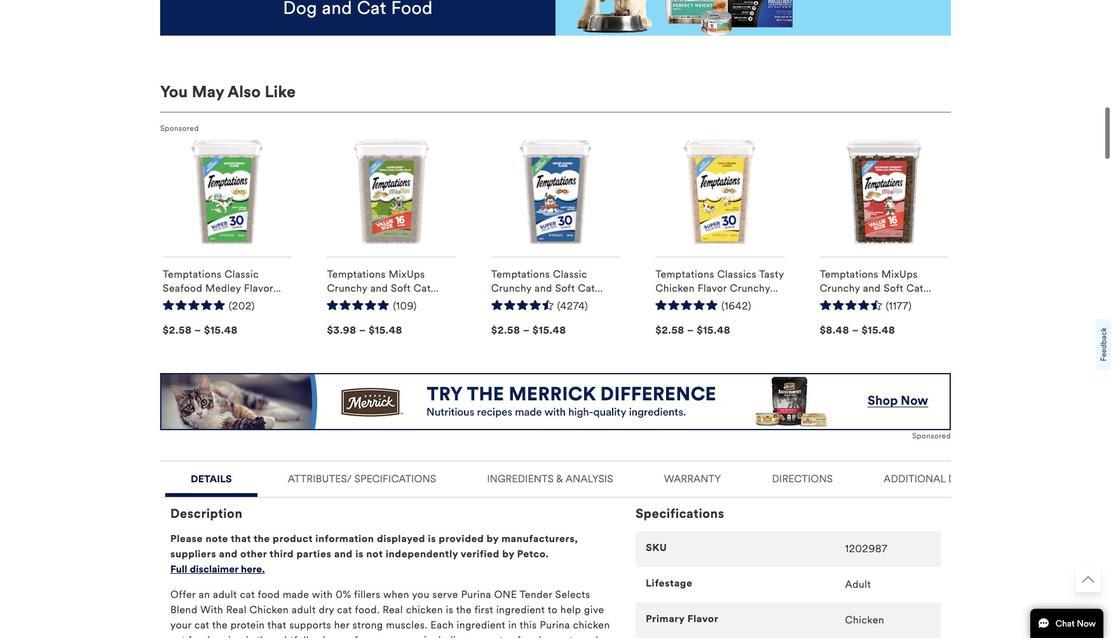 Task type: locate. For each thing, give the bounding box(es) containing it.
cat down the with
[[195, 619, 209, 632]]

please note that the product information displayed is provided by manufacturers, suppliers and other third parties and is not independently verified by petco. full disclaimer here.
[[170, 533, 578, 576]]

2 horizontal spatial the
[[456, 604, 472, 616]]

1 vertical spatial by
[[502, 548, 515, 560]]

1 vertical spatial chicken
[[573, 619, 610, 632]]

each
[[431, 619, 454, 632]]

details inside "button"
[[949, 473, 989, 485]]

adult
[[213, 589, 237, 601], [292, 604, 316, 616]]

chicken down give
[[573, 619, 610, 632]]

2 vertical spatial the
[[212, 619, 228, 632]]

by
[[487, 533, 499, 545], [502, 548, 515, 560]]

that up thoughtfully
[[268, 619, 287, 632]]

the inside please note that the product information displayed is provided by manufacturers, suppliers and other third parties and is not independently verified by petco. full disclaimer here.
[[254, 533, 270, 545]]

scroll to top image
[[1083, 574, 1094, 586]]

0 horizontal spatial details
[[191, 473, 232, 485]]

and down information
[[334, 548, 353, 560]]

1 horizontal spatial purina
[[540, 619, 570, 632]]

2 details from the left
[[949, 473, 989, 485]]

and up full disclaimer here. 'button'
[[219, 548, 238, 560]]

here.
[[241, 563, 265, 576]]

1 horizontal spatial real
[[383, 604, 403, 616]]

chicken
[[406, 604, 443, 616], [573, 619, 610, 632]]

the left first
[[456, 604, 472, 616]]

1 horizontal spatial details
[[949, 473, 989, 485]]

details right additional
[[949, 473, 989, 485]]

0 horizontal spatial food
[[188, 635, 210, 638]]

please
[[170, 533, 203, 545]]

chicken
[[250, 604, 289, 616], [845, 614, 885, 626]]

is up independently
[[428, 533, 436, 545]]

0 horizontal spatial chicken
[[250, 604, 289, 616]]

manufacturers,
[[502, 533, 578, 545]]

0 horizontal spatial that
[[231, 533, 251, 545]]

protein
[[231, 619, 265, 632]]

0 horizontal spatial purina
[[461, 589, 491, 601]]

accents
[[471, 635, 508, 638]]

purina up first
[[461, 589, 491, 601]]

serve
[[433, 589, 458, 601]]

0 horizontal spatial and
[[219, 548, 238, 560]]

details
[[191, 473, 232, 485], [949, 473, 989, 485]]

you may also like
[[160, 82, 296, 102]]

offer an adult cat food made with 0% fillers when you serve purina one tender selects blend with real chicken adult dry cat food. real chicken is the first ingredient to help give your cat the protein that supports her strong muscles. each ingredient in this purina chicken cat food recipe is thoughtfully chosen for a purpose, including accents of real carrots 
[[170, 589, 610, 638]]

real up protein
[[226, 604, 247, 616]]

1 real from the left
[[226, 604, 247, 616]]

ingredient
[[497, 604, 545, 616], [457, 619, 506, 632]]

0%
[[336, 589, 351, 601]]

0 horizontal spatial the
[[212, 619, 228, 632]]

1 details from the left
[[191, 473, 232, 485]]

1 horizontal spatial chicken
[[845, 614, 885, 626]]

the up "other"
[[254, 533, 270, 545]]

0 vertical spatial adult
[[213, 589, 237, 601]]

ingredients & analysis
[[487, 473, 613, 485]]

1 horizontal spatial sponsored
[[913, 432, 951, 441]]

other
[[240, 548, 267, 560]]

adult up the with
[[213, 589, 237, 601]]

ingredient up accents
[[457, 619, 506, 632]]

sponsored inside sponsored link
[[913, 432, 951, 441]]

is
[[428, 533, 436, 545], [356, 548, 364, 560], [446, 604, 454, 616], [246, 635, 254, 638]]

suppliers
[[170, 548, 216, 560]]

0 vertical spatial sponsored
[[160, 124, 199, 133]]

1 vertical spatial adult
[[292, 604, 316, 616]]

ingredient up this
[[497, 604, 545, 616]]

attributes/ specifications
[[288, 473, 436, 485]]

sponsored
[[160, 124, 199, 133], [913, 432, 951, 441]]

purpose,
[[379, 635, 421, 638]]

not
[[366, 548, 383, 560]]

strong
[[353, 619, 383, 632]]

and
[[219, 548, 238, 560], [334, 548, 353, 560]]

0 horizontal spatial sponsored
[[160, 124, 199, 133]]

food left made
[[258, 589, 280, 601]]

give
[[584, 604, 604, 616]]

sponsored down you
[[160, 124, 199, 133]]

real
[[226, 604, 247, 616], [383, 604, 403, 616]]

analysis
[[566, 473, 613, 485]]

in
[[509, 619, 517, 632]]

by up verified
[[487, 533, 499, 545]]

with
[[200, 604, 223, 616]]

0 vertical spatial the
[[254, 533, 270, 545]]

0 vertical spatial by
[[487, 533, 499, 545]]

sponsored up the additional details "button"
[[913, 432, 951, 441]]

chicken inside "offer an adult cat food made with 0% fillers when you serve purina one tender selects blend with real chicken adult dry cat food. real chicken is the first ingredient to help give your cat the protein that supports her strong muscles. each ingredient in this purina chicken cat food recipe is thoughtfully chosen for a purpose, including accents of real carrots"
[[250, 604, 289, 616]]

adult up supports
[[292, 604, 316, 616]]

sku
[[646, 542, 667, 554]]

specifications
[[355, 473, 436, 485]]

0 vertical spatial purina
[[461, 589, 491, 601]]

1 vertical spatial ingredient
[[457, 619, 506, 632]]

cat down your
[[170, 635, 185, 638]]

real down "when"
[[383, 604, 403, 616]]

details up description on the bottom left of page
[[191, 473, 232, 485]]

the
[[254, 533, 270, 545], [456, 604, 472, 616], [212, 619, 228, 632]]

1 horizontal spatial that
[[268, 619, 287, 632]]

by left 'petco.'
[[502, 548, 515, 560]]

0 vertical spatial that
[[231, 533, 251, 545]]

cat down 0%
[[337, 604, 352, 616]]

cat
[[240, 589, 255, 601], [337, 604, 352, 616], [195, 619, 209, 632], [170, 635, 185, 638]]

additional details button
[[864, 462, 1009, 494]]

1 vertical spatial the
[[456, 604, 472, 616]]

food down your
[[188, 635, 210, 638]]

purina up carrots
[[540, 619, 570, 632]]

third
[[270, 548, 294, 560]]

an
[[199, 589, 210, 601]]

1 vertical spatial purina
[[540, 619, 570, 632]]

to
[[548, 604, 558, 616]]

0 horizontal spatial real
[[226, 604, 247, 616]]

0 vertical spatial ingredient
[[497, 604, 545, 616]]

purina
[[461, 589, 491, 601], [540, 619, 570, 632]]

that
[[231, 533, 251, 545], [268, 619, 287, 632]]

the up recipe
[[212, 619, 228, 632]]

independently
[[386, 548, 458, 560]]

1 vertical spatial sponsored
[[913, 432, 951, 441]]

1 horizontal spatial chicken
[[573, 619, 610, 632]]

directions
[[772, 473, 833, 485]]

1 horizontal spatial and
[[334, 548, 353, 560]]

like
[[265, 82, 296, 102]]

1 horizontal spatial the
[[254, 533, 270, 545]]

chicken down you
[[406, 604, 443, 616]]

chicken down the 'adult' at right bottom
[[845, 614, 885, 626]]

0 horizontal spatial chicken
[[406, 604, 443, 616]]

sponsored link
[[160, 373, 951, 442]]

ingredients
[[487, 473, 554, 485]]

food.
[[355, 604, 380, 616]]

muscles.
[[386, 619, 428, 632]]

chicken up protein
[[250, 604, 289, 616]]

1 horizontal spatial food
[[258, 589, 280, 601]]

0 vertical spatial chicken
[[406, 604, 443, 616]]

for
[[354, 635, 368, 638]]

1 vertical spatial that
[[268, 619, 287, 632]]

that up "other"
[[231, 533, 251, 545]]



Task type: describe. For each thing, give the bounding box(es) containing it.
information
[[316, 533, 374, 545]]

1 horizontal spatial adult
[[292, 604, 316, 616]]

warranty
[[664, 473, 721, 485]]

parties
[[297, 548, 332, 560]]

note
[[206, 533, 228, 545]]

1 vertical spatial food
[[188, 635, 210, 638]]

flavor
[[688, 613, 719, 625]]

when
[[383, 589, 410, 601]]

help
[[561, 604, 581, 616]]

this
[[520, 619, 537, 632]]

selects
[[555, 589, 591, 601]]

carrots
[[544, 635, 578, 638]]

with
[[312, 589, 333, 601]]

recipe
[[213, 635, 243, 638]]

chosen
[[317, 635, 352, 638]]

is left not
[[356, 548, 364, 560]]

is down the serve
[[446, 604, 454, 616]]

a
[[371, 635, 376, 638]]

primary flavor
[[646, 613, 719, 625]]

details button
[[165, 462, 257, 494]]

adult
[[845, 579, 871, 591]]

displayed
[[377, 533, 425, 545]]

description
[[170, 506, 243, 522]]

details inside 'button'
[[191, 473, 232, 485]]

cat down here.
[[240, 589, 255, 601]]

blend
[[170, 604, 198, 616]]

0 horizontal spatial adult
[[213, 589, 237, 601]]

attributes/ specifications button
[[268, 462, 457, 494]]

specifications
[[636, 506, 725, 522]]

real
[[524, 635, 542, 638]]

0 horizontal spatial by
[[487, 533, 499, 545]]

that inside please note that the product information displayed is provided by manufacturers, suppliers and other third parties and is not independently verified by petco. full disclaimer here.
[[231, 533, 251, 545]]

fillers
[[354, 589, 381, 601]]

full
[[170, 563, 187, 576]]

1 and from the left
[[219, 548, 238, 560]]

of
[[511, 635, 521, 638]]

tender
[[520, 589, 553, 601]]

product
[[273, 533, 313, 545]]

2 and from the left
[[334, 548, 353, 560]]

her
[[334, 619, 350, 632]]

styled arrow button link
[[1076, 567, 1101, 593]]

made
[[283, 589, 309, 601]]

you
[[160, 82, 188, 102]]

directions button
[[752, 462, 853, 494]]

provided
[[439, 533, 484, 545]]

supports
[[289, 619, 331, 632]]

including
[[424, 635, 468, 638]]

primary
[[646, 613, 685, 625]]

attributes/
[[288, 473, 352, 485]]

additional details
[[884, 473, 989, 485]]

1202987
[[845, 543, 888, 555]]

disclaimer
[[190, 563, 239, 576]]

is down protein
[[246, 635, 254, 638]]

dry
[[319, 604, 334, 616]]

first
[[475, 604, 494, 616]]

you
[[412, 589, 430, 601]]

your
[[170, 619, 192, 632]]

one
[[494, 589, 517, 601]]

lifestage
[[646, 577, 693, 590]]

may
[[192, 82, 224, 102]]

0 vertical spatial food
[[258, 589, 280, 601]]

additional
[[884, 473, 946, 485]]

1 horizontal spatial by
[[502, 548, 515, 560]]

verified
[[461, 548, 500, 560]]

warranty button
[[644, 462, 742, 494]]

product details tab list
[[160, 461, 1009, 638]]

also
[[228, 82, 261, 102]]

full disclaimer here. button
[[170, 562, 265, 577]]

&
[[557, 473, 563, 485]]

2 real from the left
[[383, 604, 403, 616]]

thoughtfully
[[256, 635, 314, 638]]

ingredients & analysis button
[[467, 462, 634, 494]]

offer
[[170, 589, 196, 601]]

petco.
[[517, 548, 549, 560]]

that inside "offer an adult cat food made with 0% fillers when you serve purina one tender selects blend with real chicken adult dry cat food. real chicken is the first ingredient to help give your cat the protein that supports her strong muscles. each ingredient in this purina chicken cat food recipe is thoughtfully chosen for a purpose, including accents of real carrots"
[[268, 619, 287, 632]]



Task type: vqa. For each thing, say whether or not it's contained in the screenshot.
the rightmost use
no



